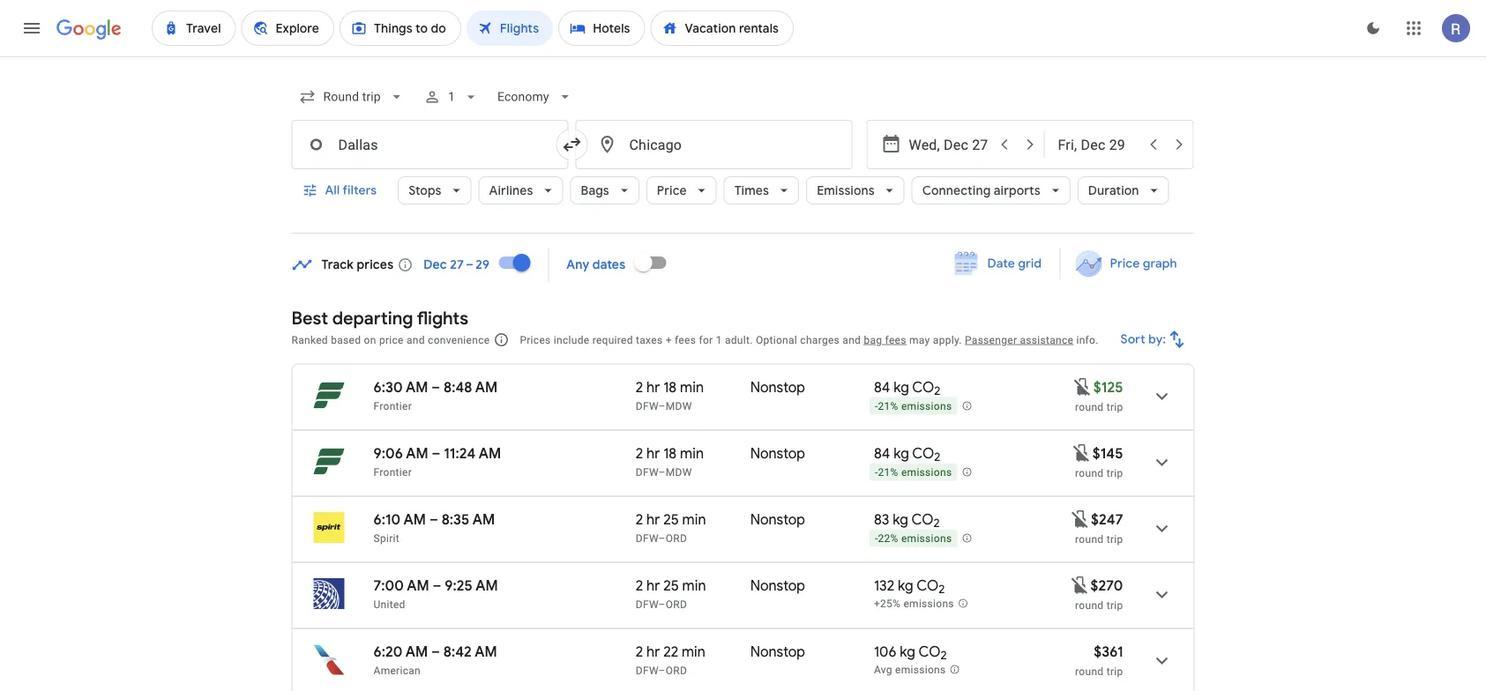 Task type: vqa. For each thing, say whether or not it's contained in the screenshot.


Task type: locate. For each thing, give the bounding box(es) containing it.
5 dfw from the top
[[636, 665, 659, 677]]

7:00
[[374, 577, 404, 595]]

charges
[[800, 334, 840, 346]]

mdw
[[666, 400, 692, 412], [666, 466, 692, 479]]

kg inside 83 kg co 2
[[893, 511, 909, 529]]

total duration 2 hr 18 min. element for 8:48 am
[[636, 378, 751, 399]]

5 round from the top
[[1075, 666, 1104, 678]]

1 horizontal spatial 1
[[716, 334, 722, 346]]

emissions up 83 kg co 2
[[902, 467, 952, 479]]

2 84 from the top
[[874, 445, 890, 463]]

2 and from the left
[[843, 334, 861, 346]]

min for 8:35 am
[[682, 511, 706, 529]]

2 vertical spatial -
[[875, 533, 878, 545]]

min for 9:25 am
[[682, 577, 706, 595]]

1 vertical spatial -
[[875, 467, 878, 479]]

trip for $145
[[1107, 467, 1123, 479]]

None field
[[292, 81, 413, 113], [490, 81, 581, 113], [292, 81, 413, 113], [490, 81, 581, 113]]

emissions down 106 kg co 2
[[895, 664, 946, 677]]

1 horizontal spatial fees
[[885, 334, 907, 346]]

1 vertical spatial 18
[[664, 445, 677, 463]]

none search field containing all filters
[[292, 76, 1195, 234]]

dfw inside 2 hr 22 min dfw – ord
[[636, 665, 659, 677]]

None text field
[[292, 120, 569, 169], [576, 120, 853, 169], [292, 120, 569, 169], [576, 120, 853, 169]]

1 horizontal spatial price
[[1110, 256, 1140, 272]]

5 nonstop from the top
[[751, 643, 805, 661]]

emissions down 83 kg co 2
[[902, 533, 952, 545]]

stops
[[409, 183, 442, 198]]

and right "price"
[[407, 334, 425, 346]]

kg for $145
[[894, 445, 909, 463]]

trip for $125
[[1107, 401, 1123, 413]]

ord for 9:25 am
[[666, 599, 687, 611]]

84 kg co 2
[[874, 378, 941, 399], [874, 445, 941, 465]]

kg inside 132 kg co 2
[[898, 577, 914, 595]]

round trip
[[1075, 401, 1123, 413], [1075, 467, 1123, 479], [1075, 533, 1123, 546], [1075, 599, 1123, 612]]

106
[[874, 643, 897, 661]]

2 nonstop from the top
[[751, 445, 805, 463]]

1 vertical spatial 84
[[874, 445, 890, 463]]

6:10 am – 8:35 am spirit
[[374, 511, 495, 545]]

0 vertical spatial total duration 2 hr 25 min. element
[[636, 511, 751, 532]]

1 ord from the top
[[666, 532, 687, 545]]

0 vertical spatial 84
[[874, 378, 890, 397]]

6:20 am – 8:42 am american
[[374, 643, 497, 677]]

6:30 am – 8:48 am frontier
[[374, 378, 498, 412]]

apply.
[[933, 334, 962, 346]]

21% for $145
[[878, 467, 899, 479]]

2 frontier from the top
[[374, 466, 412, 479]]

1 -21% emissions from the top
[[875, 401, 952, 413]]

hr for 8:42 am
[[647, 643, 660, 661]]

2 hr 25 min dfw – ord for 8:35 am
[[636, 511, 706, 545]]

emissions for $145
[[902, 467, 952, 479]]

1 hr from the top
[[647, 378, 660, 397]]

9:06
[[374, 445, 403, 463]]

84 up 83
[[874, 445, 890, 463]]

1 vertical spatial mdw
[[666, 466, 692, 479]]

0 vertical spatial this price for this flight doesn't include overhead bin access. if you need a carry-on bag, use the bags filter to update prices. image
[[1072, 376, 1094, 398]]

6:30
[[374, 378, 403, 397]]

by:
[[1149, 332, 1167, 348]]

1 2 hr 25 min dfw – ord from the top
[[636, 511, 706, 545]]

round down "247 us dollars" text box
[[1075, 533, 1104, 546]]

filters
[[343, 183, 377, 198]]

kg right 83
[[893, 511, 909, 529]]

price left graph in the right top of the page
[[1110, 256, 1140, 272]]

price graph
[[1110, 256, 1177, 272]]

84 kg co 2 up 83 kg co 2
[[874, 445, 941, 465]]

2 -21% emissions from the top
[[875, 467, 952, 479]]

this price for this flight doesn't include overhead bin access. if you need a carry-on bag, use the bags filter to update prices. image for $125
[[1072, 376, 1094, 398]]

+
[[666, 334, 672, 346]]

fees right +
[[675, 334, 696, 346]]

-
[[875, 401, 878, 413], [875, 467, 878, 479], [875, 533, 878, 545]]

2 hr from the top
[[647, 445, 660, 463]]

avg emissions
[[874, 664, 946, 677]]

1 trip from the top
[[1107, 401, 1123, 413]]

25
[[664, 511, 679, 529], [664, 577, 679, 595]]

–
[[432, 378, 440, 397], [659, 400, 666, 412], [432, 445, 441, 463], [659, 466, 666, 479], [430, 511, 438, 529], [659, 532, 666, 545], [433, 577, 441, 595], [659, 599, 666, 611], [431, 643, 440, 661], [659, 665, 666, 677]]

84 kg co 2 down may at right
[[874, 378, 941, 399]]

nonstop flight. element for 8:48 am
[[751, 378, 805, 399]]

– inside 6:10 am – 8:35 am spirit
[[430, 511, 438, 529]]

0 horizontal spatial and
[[407, 334, 425, 346]]

nonstop for 8:42 am
[[751, 643, 805, 661]]

min for 11:24 am
[[680, 445, 704, 463]]

2 2 hr 18 min dfw – mdw from the top
[[636, 445, 704, 479]]

price inside price graph 'button'
[[1110, 256, 1140, 272]]

0 horizontal spatial price
[[657, 183, 687, 198]]

3 - from the top
[[875, 533, 878, 545]]

0 vertical spatial frontier
[[374, 400, 412, 412]]

change appearance image
[[1352, 7, 1395, 49]]

bag fees button
[[864, 334, 907, 346]]

connecting airports
[[922, 183, 1041, 198]]

Arrival time: 8:48 AM. text field
[[444, 378, 498, 397]]

am right 8:42
[[475, 643, 497, 661]]

0 vertical spatial 21%
[[878, 401, 899, 413]]

Departure time: 7:00 AM. text field
[[374, 577, 429, 595]]

price
[[657, 183, 687, 198], [1110, 256, 1140, 272]]

1 nonstop from the top
[[751, 378, 805, 397]]

kg up +25% emissions
[[898, 577, 914, 595]]

co up avg emissions
[[919, 643, 941, 661]]

1 vertical spatial 2 hr 18 min dfw – mdw
[[636, 445, 704, 479]]

+25%
[[874, 598, 901, 611]]

frontier for 6:30
[[374, 400, 412, 412]]

ord inside 2 hr 22 min dfw – ord
[[666, 665, 687, 677]]

0 vertical spatial mdw
[[666, 400, 692, 412]]

3 round from the top
[[1075, 533, 1104, 546]]

1 total duration 2 hr 25 min. element from the top
[[636, 511, 751, 532]]

- for $247
[[875, 533, 878, 545]]

1 mdw from the top
[[666, 400, 692, 412]]

0 vertical spatial -21% emissions
[[875, 401, 952, 413]]

21% up 83
[[878, 467, 899, 479]]

flight details. leaves dallas/fort worth international airport at 6:30 am on wednesday, december 27 and arrives at chicago midway international airport at 8:48 am on wednesday, december 27. image
[[1141, 375, 1183, 418]]

co up -22% emissions in the bottom right of the page
[[912, 511, 934, 529]]

0 vertical spatial price
[[657, 183, 687, 198]]

– inside 6:20 am – 8:42 am american
[[431, 643, 440, 661]]

total duration 2 hr 25 min. element
[[636, 511, 751, 532], [636, 577, 751, 598]]

2 vertical spatial ord
[[666, 665, 687, 677]]

trip down 125 us dollars text field
[[1107, 401, 1123, 413]]

1 vertical spatial 2 hr 25 min dfw – ord
[[636, 577, 706, 611]]

$125
[[1094, 378, 1123, 397]]

84 for $125
[[874, 378, 890, 397]]

connecting
[[922, 183, 991, 198]]

round down this price for this flight doesn't include overhead bin access. if you need a carry-on bag, use the bags filter to update prices. icon
[[1075, 467, 1104, 479]]

0 horizontal spatial fees
[[675, 334, 696, 346]]

round down $361
[[1075, 666, 1104, 678]]

None search field
[[292, 76, 1195, 234]]

price
[[379, 334, 404, 346]]

4 dfw from the top
[[636, 599, 659, 611]]

1 nonstop flight. element from the top
[[751, 378, 805, 399]]

- down bag
[[875, 401, 878, 413]]

4 nonstop flight. element from the top
[[751, 577, 805, 598]]

frontier down 6:30
[[374, 400, 412, 412]]

am right 11:24
[[479, 445, 501, 463]]

- for $145
[[875, 467, 878, 479]]

2 round trip from the top
[[1075, 467, 1123, 479]]

fees
[[675, 334, 696, 346], [885, 334, 907, 346]]

trip down $270
[[1107, 599, 1123, 612]]

2 hr 18 min dfw – mdw
[[636, 378, 704, 412], [636, 445, 704, 479]]

nonstop
[[751, 378, 805, 397], [751, 445, 805, 463], [751, 511, 805, 529], [751, 577, 805, 595], [751, 643, 805, 661]]

0 vertical spatial 2 hr 18 min dfw – mdw
[[636, 378, 704, 412]]

co down may at right
[[913, 378, 935, 397]]

round trip down "145 us dollars" text field
[[1075, 467, 1123, 479]]

1 frontier from the top
[[374, 400, 412, 412]]

1 vertical spatial -21% emissions
[[875, 467, 952, 479]]

assistance
[[1020, 334, 1074, 346]]

247 US dollars text field
[[1091, 511, 1123, 529]]

emissions for $247
[[902, 533, 952, 545]]

this price for this flight doesn't include overhead bin access. if you need a carry-on bag, use the bags filter to update prices. image for $247
[[1070, 509, 1091, 530]]

1 vertical spatial total duration 2 hr 18 min. element
[[636, 445, 751, 465]]

1 vertical spatial 1
[[716, 334, 722, 346]]

1 total duration 2 hr 18 min. element from the top
[[636, 378, 751, 399]]

0 horizontal spatial 1
[[448, 90, 455, 104]]

am up "american"
[[406, 643, 428, 661]]

total duration 2 hr 25 min. element for 83
[[636, 511, 751, 532]]

trip down $361
[[1107, 666, 1123, 678]]

passenger
[[965, 334, 1017, 346]]

1 round trip from the top
[[1075, 401, 1123, 413]]

1 18 from the top
[[664, 378, 677, 397]]

trip
[[1107, 401, 1123, 413], [1107, 467, 1123, 479], [1107, 533, 1123, 546], [1107, 599, 1123, 612], [1107, 666, 1123, 678]]

-21% emissions up 83 kg co 2
[[875, 467, 952, 479]]

2 fees from the left
[[885, 334, 907, 346]]

- up 83
[[875, 467, 878, 479]]

hr
[[647, 378, 660, 397], [647, 445, 660, 463], [647, 511, 660, 529], [647, 577, 660, 595], [647, 643, 660, 661]]

dfw
[[636, 400, 659, 412], [636, 466, 659, 479], [636, 532, 659, 545], [636, 599, 659, 611], [636, 665, 659, 677]]

2 round from the top
[[1075, 467, 1104, 479]]

- down 83
[[875, 533, 878, 545]]

2 mdw from the top
[[666, 466, 692, 479]]

1 fees from the left
[[675, 334, 696, 346]]

125 US dollars text field
[[1094, 378, 1123, 397]]

passenger assistance button
[[965, 334, 1074, 346]]

2 21% from the top
[[878, 467, 899, 479]]

hr for 8:48 am
[[647, 378, 660, 397]]

2 dfw from the top
[[636, 466, 659, 479]]

3 hr from the top
[[647, 511, 660, 529]]

5 trip from the top
[[1107, 666, 1123, 678]]

2
[[636, 378, 643, 397], [935, 384, 941, 399], [636, 445, 643, 463], [935, 450, 941, 465], [636, 511, 643, 529], [934, 516, 940, 531], [636, 577, 643, 595], [939, 582, 945, 597], [636, 643, 643, 661], [941, 649, 947, 664]]

1 vertical spatial price
[[1110, 256, 1140, 272]]

1 round from the top
[[1075, 401, 1104, 413]]

0 vertical spatial 2 hr 25 min dfw – ord
[[636, 511, 706, 545]]

co inside 83 kg co 2
[[912, 511, 934, 529]]

2 inside 2 hr 22 min dfw – ord
[[636, 643, 643, 661]]

round trip for $247
[[1075, 533, 1123, 546]]

0 vertical spatial -
[[875, 401, 878, 413]]

any dates
[[567, 257, 626, 273]]

21% down bag fees button
[[878, 401, 899, 413]]

and left bag
[[843, 334, 861, 346]]

1 horizontal spatial and
[[843, 334, 861, 346]]

leaves dallas/fort worth international airport at 6:10 am on wednesday, december 27 and arrives at o'hare international airport at 8:35 am on wednesday, december 27. element
[[374, 511, 495, 529]]

2 trip from the top
[[1107, 467, 1123, 479]]

round trip down 125 us dollars text field
[[1075, 401, 1123, 413]]

0 vertical spatial 1
[[448, 90, 455, 104]]

min inside 2 hr 22 min dfw – ord
[[682, 643, 706, 661]]

Departure time: 6:10 AM. text field
[[374, 511, 426, 529]]

this price for this flight doesn't include overhead bin access. if you need a carry-on bag, use the bags filter to update prices. image
[[1072, 376, 1094, 398], [1070, 509, 1091, 530], [1070, 575, 1091, 596]]

25 for 8:35 am
[[664, 511, 679, 529]]

kg for $247
[[893, 511, 909, 529]]

2 hr 25 min dfw – ord for 9:25 am
[[636, 577, 706, 611]]

total duration 2 hr 18 min. element
[[636, 378, 751, 399], [636, 445, 751, 465]]

nonstop flight. element
[[751, 378, 805, 399], [751, 445, 805, 465], [751, 511, 805, 532], [751, 577, 805, 598], [751, 643, 805, 664]]

1 21% from the top
[[878, 401, 899, 413]]

kg up avg emissions
[[900, 643, 916, 661]]

am right 8:48
[[475, 378, 498, 397]]

1 vertical spatial 21%
[[878, 467, 899, 479]]

frontier inside 6:30 am – 8:48 am frontier
[[374, 400, 412, 412]]

co up 83 kg co 2
[[913, 445, 935, 463]]

3 ord from the top
[[666, 665, 687, 677]]

4 trip from the top
[[1107, 599, 1123, 612]]

spirit
[[374, 532, 400, 545]]

2 total duration 2 hr 25 min. element from the top
[[636, 577, 751, 598]]

frontier down 9:06
[[374, 466, 412, 479]]

3 round trip from the top
[[1075, 533, 1123, 546]]

– inside the 9:06 am – 11:24 am frontier
[[432, 445, 441, 463]]

83 kg co 2
[[874, 511, 940, 531]]

1 vertical spatial 25
[[664, 577, 679, 595]]

18 for 11:24 am
[[664, 445, 677, 463]]

1 vertical spatial frontier
[[374, 466, 412, 479]]

3 nonstop from the top
[[751, 511, 805, 529]]

3 nonstop flight. element from the top
[[751, 511, 805, 532]]

1 2 hr 18 min dfw – mdw from the top
[[636, 378, 704, 412]]

am
[[406, 378, 428, 397], [475, 378, 498, 397], [406, 445, 428, 463], [479, 445, 501, 463], [404, 511, 426, 529], [473, 511, 495, 529], [407, 577, 429, 595], [476, 577, 498, 595], [406, 643, 428, 661], [475, 643, 497, 661]]

1 vertical spatial ord
[[666, 599, 687, 611]]

round down $270
[[1075, 599, 1104, 612]]

1 - from the top
[[875, 401, 878, 413]]

co inside 132 kg co 2
[[917, 577, 939, 595]]

7:00 am – 9:25 am united
[[374, 577, 498, 611]]

round trip for $270
[[1075, 599, 1123, 612]]

dfw for 11:24 am
[[636, 466, 659, 479]]

hr for 9:25 am
[[647, 577, 660, 595]]

Departure text field
[[909, 121, 990, 168]]

all filters button
[[292, 169, 391, 212]]

2 ord from the top
[[666, 599, 687, 611]]

2 84 kg co 2 from the top
[[874, 445, 941, 465]]

price for price
[[657, 183, 687, 198]]

3 dfw from the top
[[636, 532, 659, 545]]

hr inside 2 hr 22 min dfw – ord
[[647, 643, 660, 661]]

emissions
[[902, 401, 952, 413], [902, 467, 952, 479], [902, 533, 952, 545], [904, 598, 954, 611], [895, 664, 946, 677]]

2 2 hr 25 min dfw – ord from the top
[[636, 577, 706, 611]]

stops button
[[398, 169, 472, 212]]

round for $270
[[1075, 599, 1104, 612]]

1 dfw from the top
[[636, 400, 659, 412]]

1 vertical spatial 84 kg co 2
[[874, 445, 941, 465]]

2 hr 25 min dfw – ord
[[636, 511, 706, 545], [636, 577, 706, 611]]

145 US dollars text field
[[1093, 445, 1123, 463]]

84 down bag fees button
[[874, 378, 890, 397]]

4 round from the top
[[1075, 599, 1104, 612]]

2 vertical spatial this price for this flight doesn't include overhead bin access. if you need a carry-on bag, use the bags filter to update prices. image
[[1070, 575, 1091, 596]]

nonstop flight. element for 11:24 am
[[751, 445, 805, 465]]

4 hr from the top
[[647, 577, 660, 595]]

round for $145
[[1075, 467, 1104, 479]]

kg down bag fees button
[[894, 378, 909, 397]]

price for price graph
[[1110, 256, 1140, 272]]

am right 9:06
[[406, 445, 428, 463]]

sort by:
[[1121, 332, 1167, 348]]

1 vertical spatial total duration 2 hr 25 min. element
[[636, 577, 751, 598]]

2 nonstop flight. element from the top
[[751, 445, 805, 465]]

fees right bag
[[885, 334, 907, 346]]

am right 9:25
[[476, 577, 498, 595]]

2 total duration 2 hr 18 min. element from the top
[[636, 445, 751, 465]]

0 vertical spatial total duration 2 hr 18 min. element
[[636, 378, 751, 399]]

min for 8:42 am
[[682, 643, 706, 661]]

2 hr 22 min dfw – ord
[[636, 643, 706, 677]]

4 round trip from the top
[[1075, 599, 1123, 612]]

may
[[910, 334, 930, 346]]

0 vertical spatial 84 kg co 2
[[874, 378, 941, 399]]

this price for this flight doesn't include overhead bin access. if you need a carry-on bag, use the bags filter to update prices. image for $270
[[1070, 575, 1091, 596]]

kg inside 106 kg co 2
[[900, 643, 916, 661]]

emissions down may at right
[[902, 401, 952, 413]]

trip down "247 us dollars" text box
[[1107, 533, 1123, 546]]

-21% emissions down may at right
[[875, 401, 952, 413]]

this price for this flight doesn't include overhead bin access. if you need a carry-on bag, use the bags filter to update prices. image
[[1072, 443, 1093, 464]]

avg
[[874, 664, 893, 677]]

3 trip from the top
[[1107, 533, 1123, 546]]

round trip down $270
[[1075, 599, 1123, 612]]

$361 round trip
[[1075, 643, 1123, 678]]

1 84 kg co 2 from the top
[[874, 378, 941, 399]]

5 hr from the top
[[647, 643, 660, 661]]

total duration 2 hr 18 min. element for 11:24 am
[[636, 445, 751, 465]]

2 - from the top
[[875, 467, 878, 479]]

1 84 from the top
[[874, 378, 890, 397]]

5 nonstop flight. element from the top
[[751, 643, 805, 664]]

84 kg co 2 for $145
[[874, 445, 941, 465]]

-21% emissions
[[875, 401, 952, 413], [875, 467, 952, 479]]

- for $125
[[875, 401, 878, 413]]

price right bags 'popup button'
[[657, 183, 687, 198]]

best departing flights
[[292, 307, 469, 329]]

co
[[913, 378, 935, 397], [913, 445, 935, 463], [912, 511, 934, 529], [917, 577, 939, 595], [919, 643, 941, 661]]

2 18 from the top
[[664, 445, 677, 463]]

flight details. leaves dallas/fort worth international airport at 6:20 am on wednesday, december 27 and arrives at o'hare international airport at 8:42 am on wednesday, december 27. image
[[1141, 640, 1183, 682]]

4 nonstop from the top
[[751, 577, 805, 595]]

0 vertical spatial 18
[[664, 378, 677, 397]]

bag
[[864, 334, 882, 346]]

0 vertical spatial ord
[[666, 532, 687, 545]]

for
[[699, 334, 713, 346]]

co for $247
[[912, 511, 934, 529]]

round down 125 us dollars text field
[[1075, 401, 1104, 413]]

price inside price popup button
[[657, 183, 687, 198]]

co up +25% emissions
[[917, 577, 939, 595]]

trip down "145 us dollars" text field
[[1107, 467, 1123, 479]]

am right 7:00 on the bottom left of the page
[[407, 577, 429, 595]]

1 25 from the top
[[664, 511, 679, 529]]

kg up 83 kg co 2
[[894, 445, 909, 463]]

21%
[[878, 401, 899, 413], [878, 467, 899, 479]]

required
[[593, 334, 633, 346]]

2 25 from the top
[[664, 577, 679, 595]]

round trip down "247 us dollars" text box
[[1075, 533, 1123, 546]]

frontier inside the 9:06 am – 11:24 am frontier
[[374, 466, 412, 479]]

main menu image
[[21, 18, 42, 39]]

leaves dallas/fort worth international airport at 6:20 am on wednesday, december 27 and arrives at o'hare international airport at 8:42 am on wednesday, december 27. element
[[374, 643, 497, 661]]

swap origin and destination. image
[[562, 134, 583, 155]]

1 inside best departing flights main content
[[716, 334, 722, 346]]

based
[[331, 334, 361, 346]]

0 vertical spatial 25
[[664, 511, 679, 529]]

1 vertical spatial this price for this flight doesn't include overhead bin access. if you need a carry-on bag, use the bags filter to update prices. image
[[1070, 509, 1091, 530]]



Task type: describe. For each thing, give the bounding box(es) containing it.
-22% emissions
[[875, 533, 952, 545]]

find the best price region
[[292, 242, 1195, 294]]

co for $125
[[913, 378, 935, 397]]

bags button
[[570, 169, 639, 212]]

dec
[[424, 257, 447, 273]]

grid
[[1018, 256, 1042, 272]]

6:10
[[374, 511, 401, 529]]

dec 27 – 29
[[424, 257, 490, 273]]

prices include required taxes + fees for 1 adult. optional charges and bag fees may apply. passenger assistance
[[520, 334, 1074, 346]]

airlines button
[[479, 169, 563, 212]]

nonstop for 8:35 am
[[751, 511, 805, 529]]

2 inside 106 kg co 2
[[941, 649, 947, 664]]

Arrival time: 8:42 AM. text field
[[444, 643, 497, 661]]

round inside $361 round trip
[[1075, 666, 1104, 678]]

nonstop flight. element for 8:35 am
[[751, 511, 805, 532]]

$361
[[1094, 643, 1123, 661]]

21% for $125
[[878, 401, 899, 413]]

all
[[325, 183, 340, 198]]

8:35
[[442, 511, 470, 529]]

adult.
[[725, 334, 753, 346]]

nonstop for 8:48 am
[[751, 378, 805, 397]]

loading results progress bar
[[0, 56, 1486, 60]]

co for $145
[[913, 445, 935, 463]]

– inside 6:30 am – 8:48 am frontier
[[432, 378, 440, 397]]

round for $247
[[1075, 533, 1104, 546]]

round for $125
[[1075, 401, 1104, 413]]

total duration 2 hr 22 min. element
[[636, 643, 751, 664]]

emissions down 132 kg co 2
[[904, 598, 954, 611]]

airlines
[[489, 183, 533, 198]]

– inside 7:00 am – 9:25 am united
[[433, 577, 441, 595]]

-21% emissions for $145
[[875, 467, 952, 479]]

kg for $270
[[898, 577, 914, 595]]

2 hr 18 min dfw – mdw for 11:24 am
[[636, 445, 704, 479]]

connecting airports button
[[912, 169, 1071, 212]]

sort
[[1121, 332, 1146, 348]]

1 inside popup button
[[448, 90, 455, 104]]

$247
[[1091, 511, 1123, 529]]

emissions button
[[806, 169, 905, 212]]

airports
[[994, 183, 1041, 198]]

$270
[[1091, 577, 1123, 595]]

learn more about tracked prices image
[[397, 257, 413, 273]]

Return text field
[[1058, 121, 1139, 168]]

flight details. leaves dallas/fort worth international airport at 7:00 am on wednesday, december 27 and arrives at o'hare international airport at 9:25 am on wednesday, december 27. image
[[1141, 574, 1183, 616]]

learn more about ranking image
[[493, 332, 509, 348]]

leaves dallas/fort worth international airport at 7:00 am on wednesday, december 27 and arrives at o'hare international airport at 9:25 am on wednesday, december 27. element
[[374, 577, 498, 595]]

co for $270
[[917, 577, 939, 595]]

dfw for 8:35 am
[[636, 532, 659, 545]]

include
[[554, 334, 590, 346]]

am right 6:10
[[404, 511, 426, 529]]

min for 8:48 am
[[680, 378, 704, 397]]

8:42
[[444, 643, 472, 661]]

sort by: button
[[1114, 318, 1195, 361]]

dfw for 9:25 am
[[636, 599, 659, 611]]

132
[[874, 577, 895, 595]]

2 inside 83 kg co 2
[[934, 516, 940, 531]]

Arrival time: 9:25 AM. text field
[[445, 577, 498, 595]]

graph
[[1143, 256, 1177, 272]]

departing
[[332, 307, 413, 329]]

price graph button
[[1064, 248, 1191, 280]]

2 hr 18 min dfw – mdw for 8:48 am
[[636, 378, 704, 412]]

ranked
[[292, 334, 328, 346]]

optional
[[756, 334, 798, 346]]

-21% emissions for $125
[[875, 401, 952, 413]]

emissions
[[817, 183, 875, 198]]

date grid button
[[942, 248, 1056, 280]]

all filters
[[325, 183, 377, 198]]

round trip for $125
[[1075, 401, 1123, 413]]

25 for 9:25 am
[[664, 577, 679, 595]]

american
[[374, 665, 421, 677]]

11:24
[[444, 445, 476, 463]]

22
[[664, 643, 679, 661]]

132 kg co 2
[[874, 577, 945, 597]]

best
[[292, 307, 328, 329]]

trip for $270
[[1107, 599, 1123, 612]]

hr for 8:35 am
[[647, 511, 660, 529]]

– inside 2 hr 22 min dfw – ord
[[659, 665, 666, 677]]

trip inside $361 round trip
[[1107, 666, 1123, 678]]

date
[[988, 256, 1015, 272]]

prices
[[520, 334, 551, 346]]

times
[[735, 183, 769, 198]]

22%
[[878, 533, 899, 545]]

flight details. leaves dallas/fort worth international airport at 9:06 am on wednesday, december 27 and arrives at chicago midway international airport at 11:24 am on wednesday, december 27. image
[[1141, 442, 1183, 484]]

mdw for 8:48 am
[[666, 400, 692, 412]]

8:48
[[444, 378, 472, 397]]

on
[[364, 334, 376, 346]]

leaves dallas/fort worth international airport at 9:06 am on wednesday, december 27 and arrives at chicago midway international airport at 11:24 am on wednesday, december 27. element
[[374, 445, 501, 463]]

hr for 11:24 am
[[647, 445, 660, 463]]

duration
[[1089, 183, 1139, 198]]

dates
[[593, 257, 626, 273]]

Arrival time: 8:35 AM. text field
[[442, 511, 495, 529]]

frontier for 9:06
[[374, 466, 412, 479]]

kg for $125
[[894, 378, 909, 397]]

84 kg co 2 for $125
[[874, 378, 941, 399]]

2 inside 132 kg co 2
[[939, 582, 945, 597]]

emissions for $125
[[902, 401, 952, 413]]

round trip for $145
[[1075, 467, 1123, 479]]

ord for 8:35 am
[[666, 532, 687, 545]]

ord for 8:42 am
[[666, 665, 687, 677]]

taxes
[[636, 334, 663, 346]]

trip for $247
[[1107, 533, 1123, 546]]

dfw for 8:48 am
[[636, 400, 659, 412]]

$145
[[1093, 445, 1123, 463]]

nonstop flight. element for 8:42 am
[[751, 643, 805, 664]]

duration button
[[1078, 169, 1169, 212]]

united
[[374, 599, 406, 611]]

am right 6:30
[[406, 378, 428, 397]]

am right 8:35
[[473, 511, 495, 529]]

date grid
[[988, 256, 1042, 272]]

Departure time: 6:20 AM. text field
[[374, 643, 428, 661]]

price button
[[647, 169, 717, 212]]

ranked based on price and convenience
[[292, 334, 490, 346]]

270 US dollars text field
[[1091, 577, 1123, 595]]

leaves dallas/fort worth international airport at 6:30 am on wednesday, december 27 and arrives at chicago midway international airport at 8:48 am on wednesday, december 27. element
[[374, 378, 498, 397]]

best departing flights main content
[[292, 242, 1195, 692]]

flight details. leaves dallas/fort worth international airport at 6:10 am on wednesday, december 27 and arrives at o'hare international airport at 8:35 am on wednesday, december 27. image
[[1141, 508, 1183, 550]]

Departure time: 9:06 AM. text field
[[374, 445, 428, 463]]

prices
[[357, 257, 394, 273]]

convenience
[[428, 334, 490, 346]]

mdw for 11:24 am
[[666, 466, 692, 479]]

106 kg co 2
[[874, 643, 947, 664]]

track prices
[[322, 257, 394, 273]]

84 for $145
[[874, 445, 890, 463]]

1 button
[[416, 76, 487, 118]]

nonstop flight. element for 9:25 am
[[751, 577, 805, 598]]

18 for 8:48 am
[[664, 378, 677, 397]]

any
[[567, 257, 590, 273]]

9:25
[[445, 577, 473, 595]]

Arrival time: 11:24 AM. text field
[[444, 445, 501, 463]]

nonstop for 9:25 am
[[751, 577, 805, 595]]

track
[[322, 257, 354, 273]]

361 US dollars text field
[[1094, 643, 1123, 661]]

27 – 29
[[450, 257, 490, 273]]

co inside 106 kg co 2
[[919, 643, 941, 661]]

9:06 am – 11:24 am frontier
[[374, 445, 501, 479]]

Departure time: 6:30 AM. text field
[[374, 378, 428, 397]]

nonstop for 11:24 am
[[751, 445, 805, 463]]

83
[[874, 511, 890, 529]]

bags
[[581, 183, 609, 198]]

6:20
[[374, 643, 403, 661]]

1 and from the left
[[407, 334, 425, 346]]

times button
[[724, 169, 799, 212]]

total duration 2 hr 25 min. element for 132
[[636, 577, 751, 598]]

dfw for 8:42 am
[[636, 665, 659, 677]]

flights
[[417, 307, 469, 329]]

+25% emissions
[[874, 598, 954, 611]]



